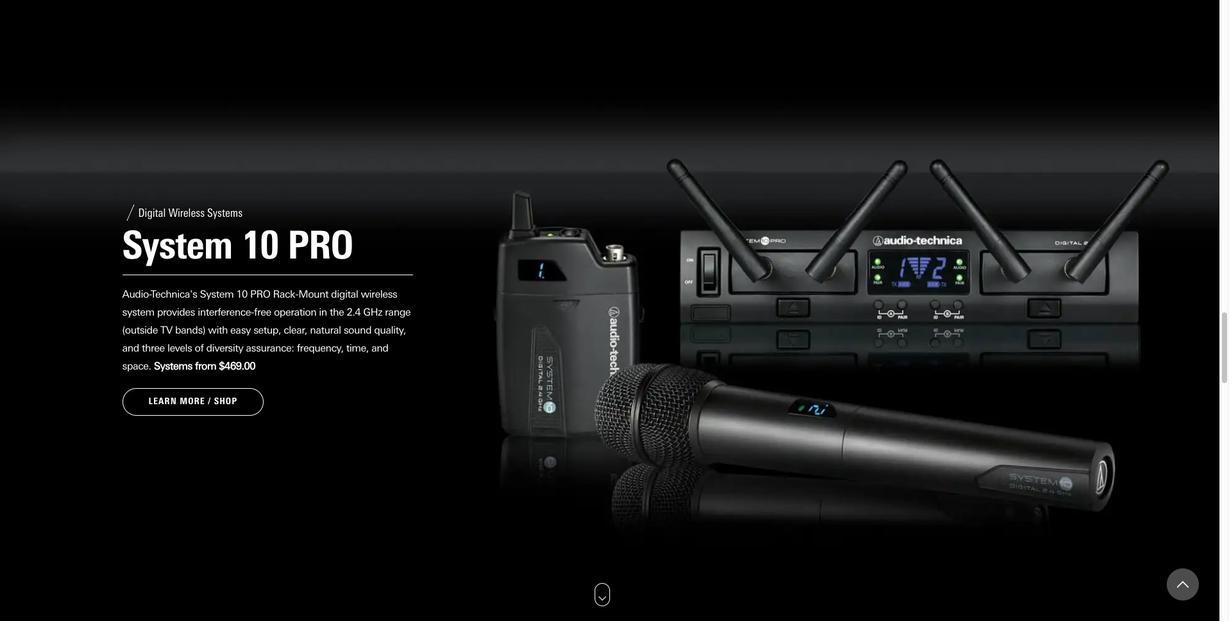 Task type: locate. For each thing, give the bounding box(es) containing it.
ghz
[[363, 306, 383, 319]]

tv
[[161, 324, 173, 337]]

2 and from the left
[[372, 342, 389, 355]]

space.
[[122, 360, 151, 373]]

quality,
[[374, 324, 406, 337]]

time,
[[347, 342, 369, 355]]

learn more / shop
[[149, 396, 238, 407]]

system
[[200, 289, 234, 301]]

audio-technica's system 10 pro rack-mount digital wireless system provides interference-free operation in the 2.4 ghz range (outside tv bands) with easy setup, clear, natural sound quality, and three levels of diversity assurance: frequency, time, and space.
[[122, 289, 411, 373]]

1 horizontal spatial and
[[372, 342, 389, 355]]

2.4
[[347, 306, 361, 319]]

and up space.
[[122, 342, 139, 355]]

wireless
[[361, 289, 398, 301]]

with
[[208, 324, 228, 337]]

learn more / shop button
[[122, 389, 264, 416]]

clear,
[[284, 324, 308, 337]]

more
[[180, 396, 205, 407]]

10
[[236, 289, 248, 301]]

diversity
[[206, 342, 243, 355]]

three
[[142, 342, 165, 355]]

0 horizontal spatial and
[[122, 342, 139, 355]]

technica's
[[151, 289, 197, 301]]

frequency,
[[297, 342, 344, 355]]

bands)
[[175, 324, 206, 337]]

$469.00
[[219, 360, 256, 373]]

systems
[[154, 360, 193, 373]]

the
[[330, 306, 344, 319]]

and
[[122, 342, 139, 355], [372, 342, 389, 355]]

systems from $469.00
[[154, 360, 256, 373]]

and down quality,
[[372, 342, 389, 355]]

assurance:
[[246, 342, 294, 355]]

operation
[[274, 306, 317, 319]]



Task type: vqa. For each thing, say whether or not it's contained in the screenshot.
is
no



Task type: describe. For each thing, give the bounding box(es) containing it.
from
[[195, 360, 216, 373]]

/
[[208, 396, 211, 407]]

audio-
[[122, 289, 151, 301]]

sound
[[344, 324, 372, 337]]

range
[[385, 306, 411, 319]]

in
[[319, 306, 327, 319]]

pro
[[250, 289, 270, 301]]

levels
[[168, 342, 192, 355]]

provides
[[157, 306, 195, 319]]

free
[[254, 306, 271, 319]]

shop
[[214, 396, 238, 407]]

digital
[[331, 289, 358, 301]]

system
[[122, 306, 155, 319]]

setup,
[[254, 324, 281, 337]]

(outside
[[122, 324, 158, 337]]

easy
[[231, 324, 251, 337]]

learn
[[149, 396, 177, 407]]

1 and from the left
[[122, 342, 139, 355]]

interference-
[[198, 306, 254, 319]]

mount
[[299, 289, 329, 301]]

rack-
[[273, 289, 299, 301]]

arrow up image
[[1178, 579, 1190, 591]]

learn more / shop link
[[122, 389, 264, 416]]

natural
[[310, 324, 341, 337]]

of
[[195, 342, 204, 355]]



